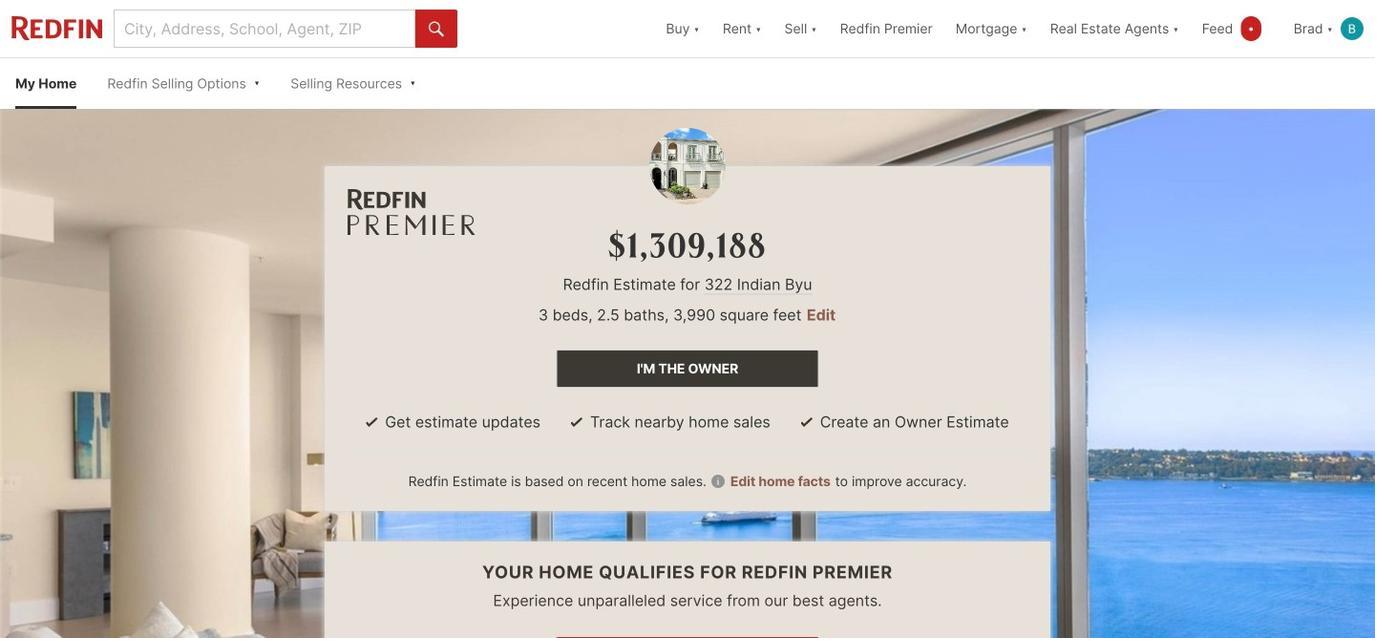Task type: describe. For each thing, give the bounding box(es) containing it.
premier logo image
[[348, 189, 475, 235]]

City, Address, School, Agent, ZIP search field
[[114, 10, 416, 48]]



Task type: locate. For each thing, give the bounding box(es) containing it.
user photo image
[[1341, 17, 1364, 40]]

submit search image
[[429, 22, 444, 37]]



Task type: vqa. For each thing, say whether or not it's contained in the screenshot.
the bottommost Apartments
no



